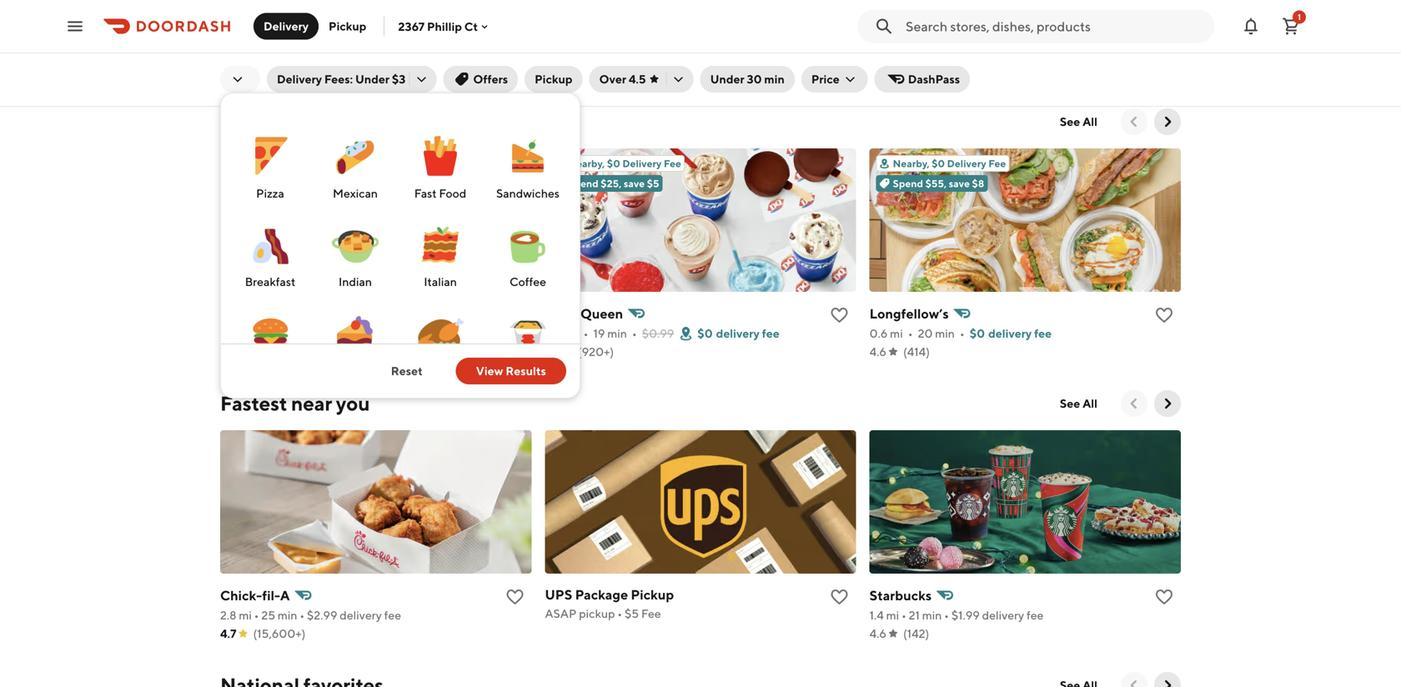 Task type: describe. For each thing, give the bounding box(es) containing it.
45
[[369, 15, 384, 28]]

over 4.5 button
[[589, 66, 694, 93]]

2.8
[[220, 608, 236, 622]]

reset button
[[371, 358, 443, 384]]

fee for 1.4 mi • 21 min • $1.99 delivery fee
[[1027, 608, 1044, 622]]

2.8 mi • 25 min • $2.99 delivery fee
[[220, 608, 401, 622]]

save up to $10 on orders $15+ with code 40welcome, valid for 45 days upon signup
[[240, 0, 478, 28]]

16
[[269, 327, 280, 340]]

results
[[506, 364, 546, 378]]

• left 16
[[259, 327, 264, 340]]

pickup inside ups package pickup asap pickup • $5 fee
[[631, 587, 674, 603]]

0.6 mi • 20 min • $0 delivery fee
[[870, 327, 1052, 340]]

spend inside nearby, $0 delivery fee spend $25, save $5
[[568, 178, 599, 189]]

for
[[352, 15, 367, 28]]

fees:
[[324, 72, 353, 86]]

up
[[268, 0, 282, 12]]

click to add this store to your saved list image
[[505, 587, 525, 607]]

0 horizontal spatial $1.99
[[317, 327, 346, 340]]

reduced
[[858, 0, 923, 13]]

(920+)
[[578, 345, 614, 359]]

under 30 min button
[[700, 66, 795, 93]]

nearby, inside nearby, $0 delivery fee spend $25, save $5
[[568, 158, 605, 169]]

fee inside nearby, $0 delivery fee spend $25, save $5
[[664, 158, 681, 169]]

20
[[918, 327, 933, 340]]

ups
[[545, 587, 572, 603]]

fastest near you
[[220, 392, 370, 415]]

days
[[386, 15, 410, 28]]

see all for $0 delivery fee at nearby restaurants
[[1060, 115, 1098, 128]]

save
[[240, 0, 266, 12]]

asap
[[545, 607, 577, 621]]

1.4
[[870, 608, 884, 622]]

fee for 0.6 mi • 20 min • $0 delivery fee
[[1034, 327, 1052, 340]]

view results button
[[456, 358, 566, 384]]

with inside save up to $10 on orders $15+ with code 40welcome, valid for 45 days upon signup
[[399, 0, 422, 12]]

coffee
[[510, 275, 546, 289]]

min inside button
[[764, 72, 785, 86]]

fil-
[[262, 588, 280, 603]]

$0 delivery fee at nearby restaurants
[[220, 110, 574, 133]]

4.6 for fastest near you
[[870, 627, 887, 641]]

$2.99
[[307, 608, 337, 622]]

restaurants
[[462, 110, 574, 133]]

click to add this store to your saved list image for dairy queen
[[830, 305, 850, 325]]

try
[[737, 50, 754, 63]]

(414)
[[903, 345, 930, 359]]

2 save from the left
[[949, 178, 970, 189]]

delivery inside the $0 delivery fees, reduced service fees with dashpass
[[753, 0, 815, 13]]

delivery button
[[254, 13, 319, 40]]

fastest near you link
[[220, 390, 370, 417]]

signup
[[442, 15, 478, 28]]

4.7 for dunkin'
[[220, 345, 236, 359]]

Store search: begin typing to search for stores available on DoorDash text field
[[906, 17, 1204, 35]]

0.5 mi • 16 min
[[220, 327, 302, 340]]

pickup for pickup button to the top
[[329, 19, 366, 33]]

1
[[1298, 12, 1301, 22]]

delivery inside nearby, $0 delivery fee spend $25, save $5
[[622, 158, 662, 169]]

1 vertical spatial pickup button
[[525, 66, 583, 93]]

min for 0.6 mi • 20 min • $0 delivery fee
[[935, 327, 955, 340]]

view
[[476, 364, 503, 378]]

$10
[[298, 0, 317, 12]]

try dashpass now button
[[727, 43, 846, 70]]

$0 delivery fee for $0.99
[[698, 327, 780, 340]]

ups package pickup asap pickup • $5 fee
[[545, 587, 674, 621]]

19
[[593, 327, 605, 340]]

0.5 for 0.5 mi • 16 min
[[220, 327, 239, 340]]

delivery inside button
[[264, 19, 309, 33]]

$5 inside nearby, $0 delivery fee spend $25, save $5
[[647, 178, 659, 189]]

package
[[575, 587, 628, 603]]

• left $0.99
[[632, 327, 637, 340]]

mi for 19
[[566, 327, 579, 340]]

dairy
[[545, 306, 578, 322]]

• left 19
[[584, 327, 588, 340]]

min for 1.4 mi • 21 min • $1.99 delivery fee
[[922, 608, 942, 622]]

click to add this store to your saved list image for starbucks
[[1154, 587, 1174, 607]]

mi for 21
[[886, 608, 899, 622]]

delivery fees: under $3
[[277, 72, 406, 86]]

see for $0 delivery fee at nearby restaurants
[[1060, 115, 1080, 128]]

all for $0 delivery fee at nearby restaurants
[[1083, 115, 1098, 128]]

over
[[599, 72, 626, 86]]

promo
[[285, 46, 321, 60]]

open menu image
[[65, 16, 85, 36]]

$25,
[[601, 178, 622, 189]]

apply promo
[[250, 46, 321, 60]]

code
[[424, 0, 451, 12]]

starbucks
[[870, 588, 932, 603]]

apply promo button
[[240, 40, 331, 67]]

$3
[[392, 72, 406, 86]]

under 30 min
[[710, 72, 785, 86]]

$0 delivery fee at nearby restaurants link
[[220, 108, 574, 135]]

1 under from the left
[[355, 72, 390, 86]]

• inside ups package pickup asap pickup • $5 fee
[[617, 607, 622, 621]]

2367 phillip ct
[[398, 19, 478, 33]]

2 spend from the left
[[893, 178, 923, 189]]

you
[[336, 392, 370, 415]]

price button
[[801, 66, 868, 93]]

with inside the $0 delivery fees, reduced service fees with dashpass
[[822, 13, 856, 33]]

mi for 25
[[239, 608, 252, 622]]

2 items, open order cart image
[[1281, 16, 1301, 36]]

view results
[[476, 364, 546, 378]]

pizza
[[256, 186, 284, 200]]

nearby
[[391, 110, 459, 133]]

1 nearby, $0 delivery fee from the left
[[244, 158, 357, 169]]

2367 phillip ct button
[[398, 19, 491, 33]]

at
[[368, 110, 387, 133]]

next button of carousel image for $0 delivery fee at nearby restaurants
[[1159, 113, 1176, 130]]



Task type: locate. For each thing, give the bounding box(es) containing it.
queen
[[580, 306, 623, 322]]

fee
[[433, 327, 451, 340], [762, 327, 780, 340], [1034, 327, 1052, 340], [384, 608, 401, 622], [1027, 608, 1044, 622]]

1 horizontal spatial 0.5
[[545, 327, 563, 340]]

sandwiches
[[496, 186, 560, 200]]

0 horizontal spatial pickup
[[329, 19, 366, 33]]

0 vertical spatial 4.6
[[870, 345, 887, 359]]

see all link for $0 delivery fee at nearby restaurants
[[1050, 108, 1108, 135]]

spend $55, save $8
[[893, 178, 984, 189]]

on
[[320, 0, 333, 12]]

0 horizontal spatial spend
[[568, 178, 599, 189]]

1 horizontal spatial pickup
[[535, 72, 573, 86]]

fee for 2.8 mi • 25 min • $2.99 delivery fee
[[384, 608, 401, 622]]

delivery
[[264, 19, 309, 33], [277, 72, 322, 86], [250, 110, 326, 133], [298, 158, 337, 169], [622, 158, 662, 169], [947, 158, 986, 169]]

mi right 1.4
[[886, 608, 899, 622]]

0 vertical spatial with
[[399, 0, 422, 12]]

under left $3
[[355, 72, 390, 86]]

nearby, up the 'pizza'
[[244, 158, 280, 169]]

click to add this store to your saved list image
[[505, 305, 525, 325], [830, 305, 850, 325], [1154, 305, 1174, 325], [830, 587, 850, 607], [1154, 587, 1174, 607]]

2 see from the top
[[1060, 397, 1080, 410]]

0 horizontal spatial nearby, $0 delivery fee
[[244, 158, 357, 169]]

1 save from the left
[[624, 178, 645, 189]]

italian
[[424, 275, 457, 289]]

• left $2.99
[[300, 608, 305, 622]]

0 horizontal spatial under
[[355, 72, 390, 86]]

dairy queen
[[545, 306, 623, 322]]

spend
[[568, 178, 599, 189], [893, 178, 923, 189]]

• left 25
[[254, 608, 259, 622]]

under left 30 on the right top of the page
[[710, 72, 745, 86]]

4.6 down the 0.6
[[870, 345, 887, 359]]

to
[[284, 0, 295, 12]]

4.6 for $0 delivery fee at nearby restaurants
[[870, 345, 887, 359]]

previous button of carousel image for $0 delivery fee at nearby restaurants
[[1126, 113, 1143, 130]]

1 see all from the top
[[1060, 115, 1098, 128]]

2 nearby, $0 delivery fee from the left
[[893, 158, 1006, 169]]

1 4.6 from the top
[[870, 345, 887, 359]]

2 previous button of carousel image from the top
[[1126, 395, 1143, 412]]

price
[[811, 72, 840, 86]]

0 vertical spatial pickup button
[[319, 13, 376, 40]]

1 vertical spatial see
[[1060, 397, 1080, 410]]

2 horizontal spatial pickup
[[631, 587, 674, 603]]

2 0.5 from the left
[[545, 327, 563, 340]]

4.7 up results
[[545, 345, 561, 359]]

1 see from the top
[[1060, 115, 1080, 128]]

offers
[[473, 72, 508, 86]]

3 nearby, from the left
[[893, 158, 930, 169]]

see
[[1060, 115, 1080, 128], [1060, 397, 1080, 410]]

1 see all link from the top
[[1050, 108, 1108, 135]]

40welcome,
[[240, 15, 322, 28]]

0.5 mi • 19 min •
[[545, 327, 637, 340]]

4.6 down 1.4
[[870, 627, 887, 641]]

4.7
[[220, 345, 236, 359], [545, 345, 561, 359], [220, 627, 236, 641]]

mi down dunkin'
[[241, 327, 254, 340]]

$0 delivery fees, reduced service fees with dashpass
[[727, 0, 934, 33]]

min right 19
[[607, 327, 627, 340]]

see all
[[1060, 115, 1098, 128], [1060, 397, 1098, 410]]

pickup button down orders
[[319, 13, 376, 40]]

1 horizontal spatial $0 delivery fee
[[698, 327, 780, 340]]

1 vertical spatial with
[[822, 13, 856, 33]]

4.7 down the 0.5 mi • 16 min at the top of page
[[220, 345, 236, 359]]

pickup
[[579, 607, 615, 621]]

see for fastest near you
[[1060, 397, 1080, 410]]

0 vertical spatial see all
[[1060, 115, 1098, 128]]

0 horizontal spatial pickup button
[[319, 13, 376, 40]]

1 all from the top
[[1083, 115, 1098, 128]]

$5 right the pickup
[[625, 607, 639, 621]]

apply
[[250, 46, 282, 60]]

0 vertical spatial next button of carousel image
[[1159, 113, 1176, 130]]

1 vertical spatial 4.6
[[870, 627, 887, 641]]

click to add this store to your saved list image for longfellow's
[[1154, 305, 1174, 325]]

0.5 for 0.5 mi • 19 min •
[[545, 327, 563, 340]]

1 horizontal spatial with
[[822, 13, 856, 33]]

pickup for bottom pickup button
[[535, 72, 573, 86]]

with down fees,
[[822, 13, 856, 33]]

25
[[261, 608, 275, 622]]

fast
[[414, 186, 437, 200]]

$5
[[647, 178, 659, 189], [625, 607, 639, 621]]

2 horizontal spatial nearby,
[[893, 158, 930, 169]]

pickup button
[[319, 13, 376, 40], [525, 66, 583, 93]]

2 see all link from the top
[[1050, 390, 1108, 417]]

chick-fil-a
[[220, 588, 290, 603]]

fee
[[330, 110, 364, 133], [339, 158, 357, 169], [664, 158, 681, 169], [989, 158, 1006, 169], [641, 607, 661, 621]]

$0 delivery fee up the reset
[[369, 327, 451, 340]]

$5 inside ups package pickup asap pickup • $5 fee
[[625, 607, 639, 621]]

2 under from the left
[[710, 72, 745, 86]]

fastest
[[220, 392, 287, 415]]

• right 20
[[960, 327, 965, 340]]

save left $8
[[949, 178, 970, 189]]

min for 2.8 mi • 25 min • $2.99 delivery fee
[[278, 608, 297, 622]]

$5 right $25,
[[647, 178, 659, 189]]

• right the pickup
[[617, 607, 622, 621]]

0 vertical spatial all
[[1083, 115, 1098, 128]]

1 horizontal spatial under
[[710, 72, 745, 86]]

min right 16
[[283, 327, 302, 340]]

ct
[[464, 19, 478, 33]]

2 vertical spatial pickup
[[631, 587, 674, 603]]

$0 delivery fee for $1.99
[[369, 327, 451, 340]]

orders
[[335, 0, 369, 12]]

(142)
[[903, 627, 929, 641]]

1 vertical spatial dashpass
[[756, 50, 808, 63]]

dashpass button
[[875, 66, 970, 93]]

$8
[[972, 178, 984, 189]]

1 vertical spatial pickup
[[535, 72, 573, 86]]

0 horizontal spatial $5
[[625, 607, 639, 621]]

0 horizontal spatial 0.5
[[220, 327, 239, 340]]

(15,600+)
[[253, 627, 306, 641]]

next button of carousel image
[[1159, 677, 1176, 687]]

0.5
[[220, 327, 239, 340], [545, 327, 563, 340]]

1 vertical spatial see all link
[[1050, 390, 1108, 417]]

notification bell image
[[1241, 16, 1261, 36]]

pickup up restaurants
[[535, 72, 573, 86]]

2 $0 delivery fee from the left
[[698, 327, 780, 340]]

phillip
[[427, 19, 462, 33]]

now
[[811, 50, 836, 63]]

1.4 mi • 21 min • $1.99 delivery fee
[[870, 608, 1044, 622]]

save inside nearby, $0 delivery fee spend $25, save $5
[[624, 178, 645, 189]]

click to add this store to your saved list image for dunkin'
[[505, 305, 525, 325]]

1 horizontal spatial $5
[[647, 178, 659, 189]]

$0 inside the $0 delivery fees, reduced service fees with dashpass
[[727, 0, 749, 13]]

next button of carousel image
[[1159, 113, 1176, 130], [1159, 395, 1176, 412]]

fees
[[786, 13, 819, 33]]

2 4.6 from the top
[[870, 627, 887, 641]]

min for 0.5 mi • 19 min •
[[607, 327, 627, 340]]

previous button of carousel image
[[1126, 113, 1143, 130], [1126, 395, 1143, 412]]

mexican
[[333, 186, 378, 200]]

2 see all from the top
[[1060, 397, 1098, 410]]

0 horizontal spatial nearby,
[[244, 158, 280, 169]]

1 vertical spatial all
[[1083, 397, 1098, 410]]

2367
[[398, 19, 425, 33]]

min
[[764, 72, 785, 86], [283, 327, 302, 340], [607, 327, 627, 340], [935, 327, 955, 340], [278, 608, 297, 622], [922, 608, 942, 622]]

21
[[909, 608, 920, 622]]

min right 30 on the right top of the page
[[764, 72, 785, 86]]

0 vertical spatial $5
[[647, 178, 659, 189]]

$0 inside nearby, $0 delivery fee spend $25, save $5
[[607, 158, 620, 169]]

save right $25,
[[624, 178, 645, 189]]

indian
[[339, 275, 372, 289]]

fast food
[[414, 186, 466, 200]]

2 vertical spatial dashpass
[[908, 72, 960, 86]]

$0 delivery fee right $0.99
[[698, 327, 780, 340]]

1 vertical spatial $1.99
[[952, 608, 980, 622]]

mi for 16
[[241, 327, 254, 340]]

dunkin'
[[220, 306, 268, 322]]

1 vertical spatial $5
[[625, 607, 639, 621]]

see all for fastest near you
[[1060, 397, 1098, 410]]

spend left $55,
[[893, 178, 923, 189]]

2 next button of carousel image from the top
[[1159, 395, 1176, 412]]

food
[[439, 186, 466, 200]]

1 0.5 from the left
[[220, 327, 239, 340]]

• left 21
[[902, 608, 906, 622]]

pickup right package
[[631, 587, 674, 603]]

service
[[727, 13, 783, 33]]

nearby, $0 delivery fee spend $25, save $5
[[568, 158, 681, 189]]

0 vertical spatial pickup
[[329, 19, 366, 33]]

$55,
[[925, 178, 947, 189]]

pickup button up restaurants
[[525, 66, 583, 93]]

try dashpass now
[[737, 50, 836, 63]]

save
[[624, 178, 645, 189], [949, 178, 970, 189]]

breakfast
[[245, 275, 296, 289]]

•
[[259, 327, 264, 340], [584, 327, 588, 340], [632, 327, 637, 340], [908, 327, 913, 340], [960, 327, 965, 340], [617, 607, 622, 621], [254, 608, 259, 622], [300, 608, 305, 622], [902, 608, 906, 622], [944, 608, 949, 622]]

1 next button of carousel image from the top
[[1159, 113, 1176, 130]]

(720+)
[[253, 345, 288, 359]]

previous button of carousel image
[[1126, 677, 1143, 687]]

all for fastest near you
[[1083, 397, 1098, 410]]

4.6
[[870, 345, 887, 359], [870, 627, 887, 641]]

under
[[355, 72, 390, 86], [710, 72, 745, 86]]

30
[[747, 72, 762, 86]]

0 vertical spatial $1.99
[[317, 327, 346, 340]]

min right 20
[[935, 327, 955, 340]]

$1.99 down indian
[[317, 327, 346, 340]]

$15+
[[371, 0, 396, 12]]

see all link for fastest near you
[[1050, 390, 1108, 417]]

fees,
[[818, 0, 855, 13]]

min right 21
[[922, 608, 942, 622]]

$0 delivery fee
[[369, 327, 451, 340], [698, 327, 780, 340]]

0 vertical spatial dashpass
[[860, 13, 934, 33]]

min right 25
[[278, 608, 297, 622]]

0 horizontal spatial with
[[399, 0, 422, 12]]

next button of carousel image for fastest near you
[[1159, 395, 1176, 412]]

1 vertical spatial see all
[[1060, 397, 1098, 410]]

0 vertical spatial see
[[1060, 115, 1080, 128]]

1 spend from the left
[[568, 178, 599, 189]]

1 button
[[1274, 10, 1308, 43]]

all
[[1083, 115, 1098, 128], [1083, 397, 1098, 410]]

offers button
[[443, 66, 518, 93]]

1 horizontal spatial save
[[949, 178, 970, 189]]

0.5 down dairy at the top left of page
[[545, 327, 563, 340]]

mi for 20
[[890, 327, 903, 340]]

2 nearby, from the left
[[568, 158, 605, 169]]

1 horizontal spatial nearby,
[[568, 158, 605, 169]]

reset
[[391, 364, 423, 378]]

spend left $25,
[[568, 178, 599, 189]]

0.5 down dunkin'
[[220, 327, 239, 340]]

4.5
[[629, 72, 646, 86]]

$0
[[727, 0, 749, 13], [220, 110, 246, 133], [282, 158, 296, 169], [607, 158, 620, 169], [932, 158, 945, 169], [369, 327, 384, 340], [698, 327, 713, 340], [970, 327, 985, 340]]

1 horizontal spatial $1.99
[[952, 608, 980, 622]]

0.6
[[870, 327, 888, 340]]

$1.99 right 21
[[952, 608, 980, 622]]

1 previous button of carousel image from the top
[[1126, 113, 1143, 130]]

a
[[280, 588, 290, 603]]

• right 21
[[944, 608, 949, 622]]

nearby, $0 delivery fee up spend $55, save $8
[[893, 158, 1006, 169]]

longfellow's
[[870, 306, 949, 322]]

see all link
[[1050, 108, 1108, 135], [1050, 390, 1108, 417]]

1 horizontal spatial pickup button
[[525, 66, 583, 93]]

pickup down orders
[[329, 19, 366, 33]]

mi right the 0.6
[[890, 327, 903, 340]]

mi right the 2.8
[[239, 608, 252, 622]]

dashpass
[[860, 13, 934, 33], [756, 50, 808, 63], [908, 72, 960, 86]]

fee inside ups package pickup asap pickup • $5 fee
[[641, 607, 661, 621]]

1 horizontal spatial spend
[[893, 178, 923, 189]]

0 vertical spatial see all link
[[1050, 108, 1108, 135]]

min for 0.5 mi • 16 min
[[283, 327, 302, 340]]

• left 20
[[908, 327, 913, 340]]

nearby, up $25,
[[568, 158, 605, 169]]

dashpass inside the $0 delivery fees, reduced service fees with dashpass
[[860, 13, 934, 33]]

1 horizontal spatial nearby, $0 delivery fee
[[893, 158, 1006, 169]]

near
[[291, 392, 332, 415]]

4.7 for dairy queen
[[545, 345, 561, 359]]

1 vertical spatial next button of carousel image
[[1159, 395, 1176, 412]]

0 horizontal spatial save
[[624, 178, 645, 189]]

with up days
[[399, 0, 422, 12]]

0 horizontal spatial $0 delivery fee
[[369, 327, 451, 340]]

mi down dairy at the top left of page
[[566, 327, 579, 340]]

previous button of carousel image for fastest near you
[[1126, 395, 1143, 412]]

2 all from the top
[[1083, 397, 1098, 410]]

1 nearby, from the left
[[244, 158, 280, 169]]

nearby, up $55,
[[893, 158, 930, 169]]

under inside button
[[710, 72, 745, 86]]

nearby, $0 delivery fee up the 'pizza'
[[244, 158, 357, 169]]

upon
[[413, 15, 440, 28]]

1 $0 delivery fee from the left
[[369, 327, 451, 340]]

4.7 down the 2.8
[[220, 627, 236, 641]]

0 vertical spatial previous button of carousel image
[[1126, 113, 1143, 130]]

over 4.5
[[599, 72, 646, 86]]

1 vertical spatial previous button of carousel image
[[1126, 395, 1143, 412]]



Task type: vqa. For each thing, say whether or not it's contained in the screenshot.
Pickup to the left
yes



